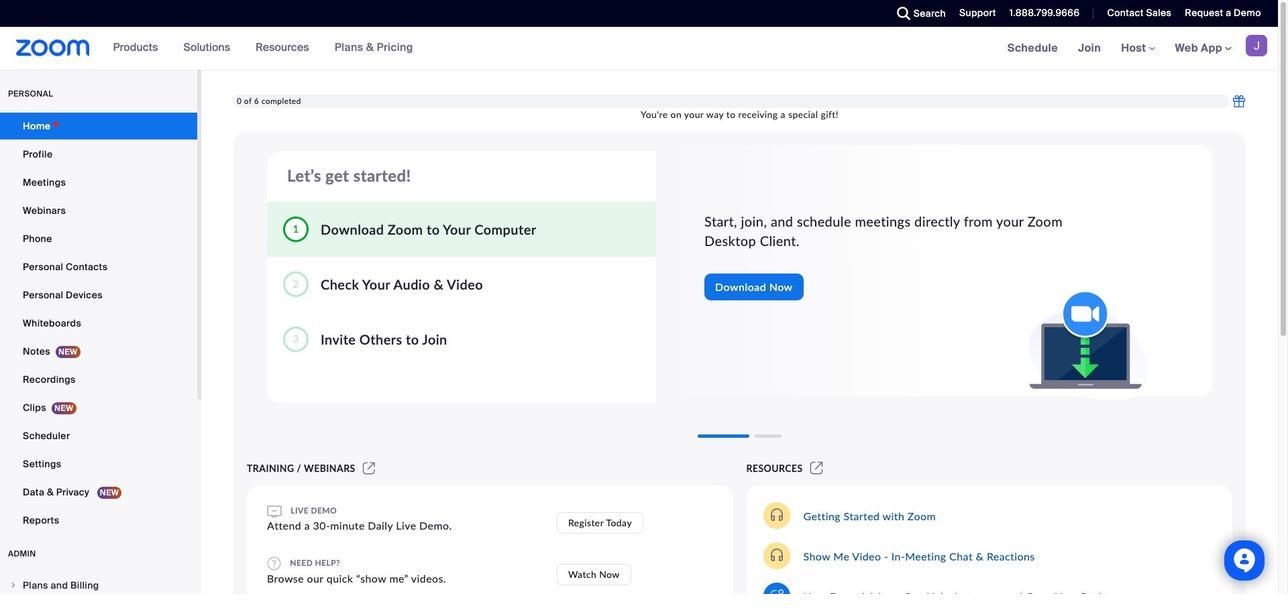 Task type: vqa. For each thing, say whether or not it's contained in the screenshot.
Personal Menu menu at the left of the page
yes



Task type: locate. For each thing, give the bounding box(es) containing it.
meetings navigation
[[997, 27, 1278, 70]]

banner
[[0, 27, 1278, 70]]

menu item
[[0, 573, 197, 594]]



Task type: describe. For each thing, give the bounding box(es) containing it.
window new image
[[808, 463, 825, 474]]

personal menu menu
[[0, 113, 197, 535]]

right image
[[9, 582, 17, 590]]

product information navigation
[[103, 27, 423, 70]]

window new image
[[361, 463, 377, 474]]

zoom logo image
[[16, 40, 90, 56]]

profile picture image
[[1246, 35, 1267, 56]]



